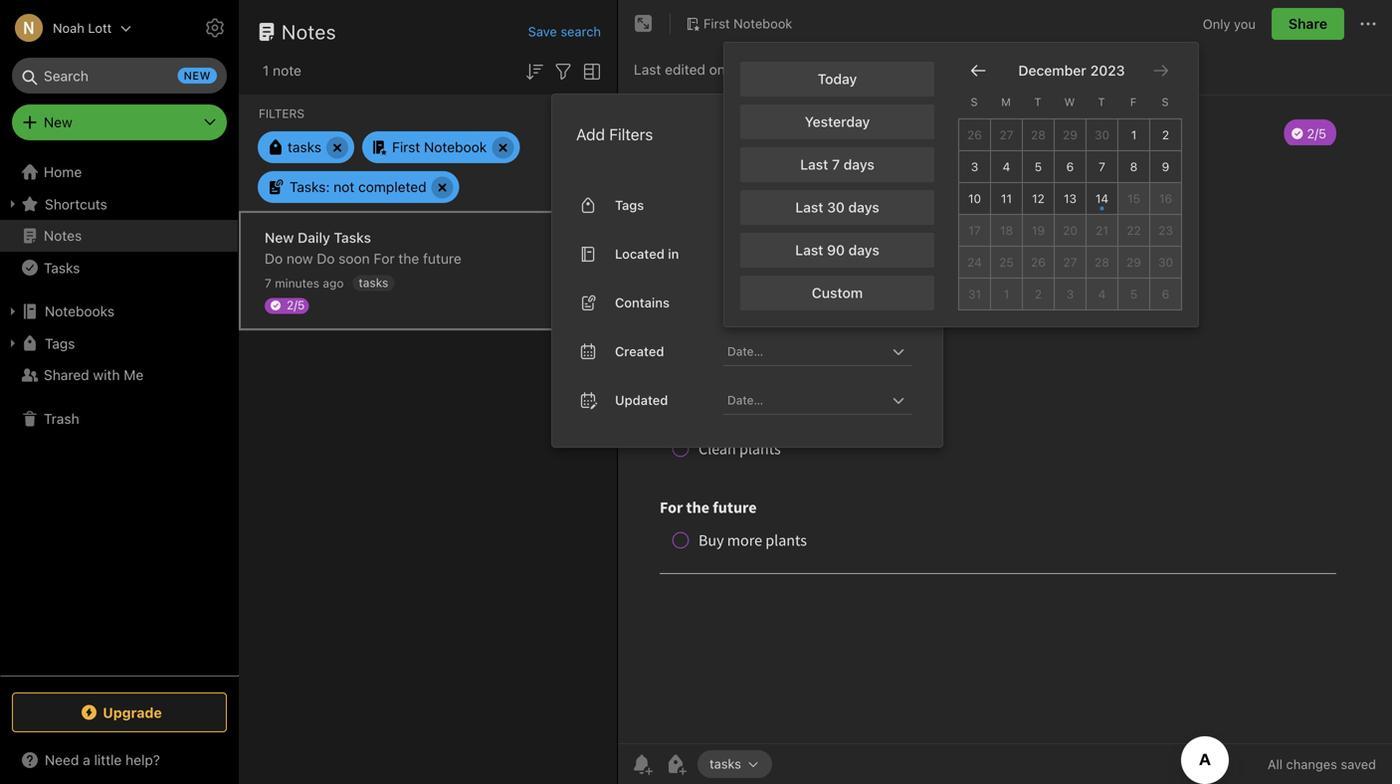 Task type: describe. For each thing, give the bounding box(es) containing it.
you
[[1234, 16, 1256, 31]]

w
[[1064, 96, 1075, 109]]

1 horizontal spatial 1 button
[[1119, 119, 1150, 151]]

custom
[[812, 284, 863, 301]]

5 for bottom 5 button
[[1130, 287, 1138, 301]]

0 vertical spatial first notebook button
[[679, 10, 799, 38]]

dec
[[729, 61, 755, 78]]

settings image
[[203, 16, 227, 40]]

in
[[668, 246, 679, 261]]

december 2023
[[1018, 62, 1125, 78]]

save search
[[528, 24, 601, 39]]

18
[[1000, 223, 1013, 237]]

0 vertical spatial notes
[[282, 20, 336, 43]]

ago
[[323, 276, 344, 290]]

add filters
[[576, 125, 653, 144]]

0 vertical spatial 28
[[1031, 128, 1046, 142]]

1 horizontal spatial 29 button
[[1119, 247, 1150, 278]]

18 button
[[991, 215, 1023, 247]]

19
[[1032, 223, 1045, 237]]

1 horizontal spatial 28 button
[[1087, 247, 1119, 278]]

11
[[1001, 191, 1012, 205]]

0 horizontal spatial first
[[392, 139, 420, 155]]

upgrade
[[103, 704, 162, 721]]

1 horizontal spatial 2 button
[[1150, 119, 1182, 151]]

8
[[1130, 160, 1138, 173]]

1 vertical spatial tasks
[[359, 276, 388, 290]]

notes link
[[0, 220, 238, 252]]

19 button
[[1023, 215, 1055, 247]]

lott
[[88, 20, 112, 35]]

contains
[[615, 295, 670, 310]]

shortcuts button
[[0, 188, 238, 220]]

f
[[1130, 96, 1137, 109]]

1 horizontal spatial 30 button
[[1150, 247, 1182, 278]]

clear all
[[859, 126, 911, 142]]

0 horizontal spatial 1
[[263, 62, 269, 79]]

1 horizontal spatial 28
[[1095, 255, 1110, 269]]

new daily tasks
[[265, 229, 371, 246]]

1 vertical spatial 6
[[1162, 287, 1170, 301]]

not
[[334, 179, 355, 195]]

2 for the right "2" button
[[1162, 128, 1169, 142]]

located in
[[615, 246, 679, 261]]

0 vertical spatial 30 button
[[1087, 119, 1119, 151]]

trash link
[[0, 403, 238, 435]]

last 30 days
[[795, 199, 879, 215]]

date… for created
[[727, 344, 763, 358]]

home link
[[0, 156, 239, 188]]

shared
[[44, 367, 89, 383]]

now
[[287, 250, 313, 267]]

December field
[[1014, 60, 1086, 81]]

7 for 7 minutes ago
[[265, 276, 272, 290]]

shared with me link
[[0, 359, 238, 391]]

new search field
[[26, 58, 217, 94]]

add tag image
[[664, 752, 688, 776]]

14
[[1095, 191, 1109, 205]]

0 vertical spatial 29
[[1063, 128, 1078, 142]]

first inside note window element
[[704, 16, 730, 31]]

30 for the top 30 'button'
[[1095, 128, 1110, 142]]

 Date picker field
[[723, 337, 930, 366]]

save
[[528, 24, 557, 39]]

21 button
[[1087, 215, 1119, 247]]

updated
[[615, 393, 668, 408]]

0 horizontal spatial 4 button
[[991, 151, 1023, 183]]

days for last 30 days
[[848, 199, 879, 215]]

click to collapse image
[[231, 747, 246, 771]]

m
[[1001, 96, 1011, 109]]

last for last 7 days
[[800, 156, 828, 172]]

16 button
[[1150, 183, 1182, 215]]

27 for the right 27 button
[[1063, 255, 1077, 269]]

0 vertical spatial tasks
[[334, 229, 371, 246]]

7 minutes ago
[[265, 276, 344, 290]]

1 vertical spatial 1
[[1131, 128, 1137, 142]]

11 button
[[991, 183, 1023, 215]]

0 vertical spatial tasks button
[[258, 131, 354, 163]]

1 vertical spatial first notebook
[[392, 139, 487, 155]]

date… for updated
[[727, 393, 763, 407]]

1 horizontal spatial 3 button
[[1055, 278, 1087, 310]]

8 button
[[1119, 151, 1150, 183]]

10 button
[[959, 183, 991, 215]]

all
[[1268, 757, 1283, 772]]

december
[[1018, 62, 1086, 78]]

all changes saved
[[1268, 757, 1376, 772]]

0 vertical spatial 28 button
[[1023, 119, 1055, 151]]

0 horizontal spatial notebook
[[424, 139, 487, 155]]

2 s from the left
[[1162, 96, 1169, 109]]

0 vertical spatial 3
[[971, 160, 978, 173]]

2 for "2" button to the bottom
[[1035, 287, 1042, 301]]

0 horizontal spatial 26
[[967, 128, 982, 142]]

note
[[273, 62, 301, 79]]

22 button
[[1119, 215, 1150, 247]]

1 do from the left
[[265, 250, 283, 267]]

0 vertical spatial 6
[[1066, 160, 1074, 173]]

Account field
[[0, 8, 132, 48]]

12 button
[[1023, 183, 1055, 215]]

upgrade button
[[12, 693, 227, 732]]

15
[[1127, 191, 1140, 205]]

0 vertical spatial 6 button
[[1055, 151, 1087, 183]]

saved
[[1341, 757, 1376, 772]]

expand tags image
[[5, 335, 21, 351]]

tree containing home
[[0, 156, 239, 675]]

a
[[83, 752, 90, 768]]

days for last 90 days
[[849, 242, 879, 258]]

7 for the 7 button
[[1099, 160, 1105, 173]]

1 horizontal spatial tags
[[615, 198, 644, 212]]

the
[[398, 250, 419, 267]]

Add filters field
[[551, 58, 575, 83]]

90
[[827, 242, 845, 258]]

days for last 7 days
[[844, 156, 875, 172]]

1 vertical spatial 4 button
[[1087, 278, 1119, 310]]

1 vertical spatial 5 button
[[1119, 278, 1150, 310]]

0 horizontal spatial filters
[[259, 106, 305, 120]]

10
[[968, 191, 981, 205]]

search
[[561, 24, 601, 39]]

tasks inside note window element
[[710, 756, 741, 771]]

today
[[818, 70, 857, 87]]

1 horizontal spatial 3
[[1066, 287, 1074, 301]]

0 horizontal spatial 5 button
[[1023, 151, 1055, 183]]

1 horizontal spatial 2023
[[1090, 62, 1125, 78]]

22
[[1127, 223, 1141, 237]]

add filters image
[[551, 59, 575, 83]]

little
[[94, 752, 122, 768]]

noah
[[53, 20, 84, 35]]

 Date picker field
[[723, 386, 930, 415]]

help?
[[126, 752, 160, 768]]

0 horizontal spatial notes
[[44, 227, 82, 244]]

daily
[[298, 229, 330, 246]]

View options field
[[575, 58, 604, 83]]

7 button
[[1087, 151, 1119, 183]]

tasks Tag actions field
[[741, 757, 760, 771]]

all
[[896, 126, 911, 142]]

need a little help?
[[45, 752, 160, 768]]

shared with me
[[44, 367, 144, 383]]

yesterday
[[805, 113, 870, 130]]

save search button
[[528, 22, 601, 41]]

share
[[1289, 15, 1327, 32]]

1 horizontal spatial 7
[[832, 156, 840, 172]]

More actions field
[[1356, 8, 1380, 40]]

9
[[1162, 160, 1170, 173]]

new for new daily tasks
[[265, 229, 294, 246]]

14 button
[[1087, 183, 1119, 215]]

23
[[1158, 223, 1173, 237]]

soon
[[339, 250, 370, 267]]



Task type: vqa. For each thing, say whether or not it's contained in the screenshot.
anytime.
no



Task type: locate. For each thing, give the bounding box(es) containing it.
noah lott
[[53, 20, 112, 35]]

Note Editor text field
[[618, 96, 1392, 743]]

0 vertical spatial 1 button
[[1119, 119, 1150, 151]]

do down new daily tasks
[[317, 250, 335, 267]]

5 button down 22 button
[[1119, 278, 1150, 310]]

last down yesterday
[[800, 156, 828, 172]]

0 horizontal spatial 29 button
[[1055, 119, 1087, 151]]

1 horizontal spatial 27 button
[[1055, 247, 1087, 278]]

expand note image
[[632, 12, 656, 36]]

12
[[1032, 191, 1045, 205]]

30 up 90
[[827, 199, 845, 215]]

tags up shared
[[45, 335, 75, 352]]

for
[[374, 250, 395, 267]]

2023 right "december"
[[1090, 62, 1125, 78]]

2 do from the left
[[317, 250, 335, 267]]

1 button up 8
[[1119, 119, 1150, 151]]

1 vertical spatial 5
[[1130, 287, 1138, 301]]

3 button
[[959, 151, 991, 183], [1055, 278, 1087, 310]]

6 button
[[1055, 151, 1087, 183], [1150, 278, 1182, 310]]

1 date… from the top
[[727, 344, 763, 358]]

30 down 23 button
[[1158, 255, 1173, 269]]

2 button down 19 button
[[1023, 278, 1055, 310]]

last for last 30 days
[[795, 199, 823, 215]]

2023 right '14,'
[[781, 61, 814, 78]]

6 up 13
[[1066, 160, 1074, 173]]

2023 field
[[1086, 60, 1125, 81]]

28
[[1031, 128, 1046, 142], [1095, 255, 1110, 269]]

0 horizontal spatial t
[[1034, 96, 1041, 109]]

27 down "20" button
[[1063, 255, 1077, 269]]

0 vertical spatial 4 button
[[991, 151, 1023, 183]]

0 vertical spatial 5 button
[[1023, 151, 1055, 183]]

30 up the 7 button
[[1095, 128, 1110, 142]]

created
[[615, 344, 664, 359]]

0 vertical spatial first notebook
[[704, 16, 792, 31]]

2 up 9
[[1162, 128, 1169, 142]]

29 button
[[1055, 119, 1087, 151], [1119, 247, 1150, 278]]

21
[[1096, 223, 1108, 237]]

first notebook up dec
[[704, 16, 792, 31]]

note window element
[[618, 0, 1392, 784]]

6 button down 23 button
[[1150, 278, 1182, 310]]

0 horizontal spatial 5
[[1035, 160, 1042, 173]]

notebook inside note window element
[[734, 16, 792, 31]]

28 up 12
[[1031, 128, 1046, 142]]

t right m
[[1034, 96, 1041, 109]]

filters right add
[[609, 125, 653, 144]]

new up 'now' at the top left of page
[[265, 229, 294, 246]]

0 vertical spatial date…
[[727, 344, 763, 358]]

1 vertical spatial 29 button
[[1119, 247, 1150, 278]]

3 button up 10 in the top right of the page
[[959, 151, 991, 183]]

0 vertical spatial 2
[[1162, 128, 1169, 142]]

1 vertical spatial first notebook button
[[362, 131, 520, 163]]

tasks: not completed
[[290, 179, 427, 195]]

26 right 25 button
[[1031, 255, 1046, 269]]

31
[[968, 287, 981, 301]]

with
[[93, 367, 120, 383]]

0 horizontal spatial 6
[[1066, 160, 1074, 173]]

5 button up 12
[[1023, 151, 1055, 183]]

29 down 22 button
[[1127, 255, 1141, 269]]

new button
[[12, 104, 227, 140]]

4 button down 21 button
[[1087, 278, 1119, 310]]

1 vertical spatial new
[[265, 229, 294, 246]]

1 horizontal spatial 6
[[1162, 287, 1170, 301]]

date… inside  date picker field
[[727, 344, 763, 358]]

5 button
[[1023, 151, 1055, 183], [1119, 278, 1150, 310]]

expand notebooks image
[[5, 304, 21, 319]]

edited
[[665, 61, 705, 78]]

1 t from the left
[[1034, 96, 1041, 109]]

23 button
[[1150, 215, 1182, 247]]

5 down 22 button
[[1130, 287, 1138, 301]]

first notebook
[[704, 16, 792, 31], [392, 139, 487, 155]]

7 inside button
[[1099, 160, 1105, 173]]

30 button
[[1087, 119, 1119, 151], [1150, 247, 1182, 278]]

2
[[1162, 128, 1169, 142], [1035, 287, 1042, 301]]

26 up 10 in the top right of the page
[[967, 128, 982, 142]]

0 horizontal spatial tasks button
[[258, 131, 354, 163]]

0 horizontal spatial 30 button
[[1087, 119, 1119, 151]]

1 vertical spatial filters
[[609, 125, 653, 144]]

17
[[969, 223, 981, 237]]

more actions image
[[1356, 12, 1380, 36]]

last edited on dec 14, 2023
[[634, 61, 814, 78]]

filters
[[259, 106, 305, 120], [609, 125, 653, 144]]

30 for the right 30 'button'
[[1158, 255, 1173, 269]]

4 up "11"
[[1003, 160, 1010, 173]]

tasks button up tasks:
[[258, 131, 354, 163]]

0 horizontal spatial 28 button
[[1023, 119, 1055, 151]]

3 down "20" button
[[1066, 287, 1074, 301]]

Sort options field
[[522, 58, 546, 83]]

date… up date… field
[[727, 344, 763, 358]]

1 horizontal spatial 29
[[1127, 255, 1141, 269]]

date… inside field
[[727, 393, 763, 407]]

days up last 90 days
[[848, 199, 879, 215]]

tasks up notebooks
[[44, 259, 80, 276]]

6 button up 13
[[1055, 151, 1087, 183]]

1 horizontal spatial 26 button
[[1023, 247, 1055, 278]]

1 note
[[263, 62, 301, 79]]

4 down 21 button
[[1098, 287, 1106, 301]]

2 horizontal spatial 30
[[1158, 255, 1173, 269]]

0 vertical spatial 3 button
[[959, 151, 991, 183]]

me
[[124, 367, 144, 383]]

4 for bottommost '4' button
[[1098, 287, 1106, 301]]

days right 90
[[849, 242, 879, 258]]

7 left 8
[[1099, 160, 1105, 173]]

date… down  date picker field
[[727, 393, 763, 407]]

1 vertical spatial 3 button
[[1055, 278, 1087, 310]]

1 vertical spatial 30
[[827, 199, 845, 215]]

tasks: not completed button
[[258, 171, 459, 203]]

only
[[1203, 16, 1230, 31]]

s right f
[[1162, 96, 1169, 109]]

7 down yesterday
[[832, 156, 840, 172]]

1 vertical spatial 3
[[1066, 287, 1074, 301]]

1 vertical spatial 2 button
[[1023, 278, 1055, 310]]

1 vertical spatial date…
[[727, 393, 763, 407]]

1 horizontal spatial tasks
[[359, 276, 388, 290]]

0 vertical spatial tasks
[[288, 139, 321, 155]]

first up on
[[704, 16, 730, 31]]

1 up 8
[[1131, 128, 1137, 142]]

29 down w
[[1063, 128, 1078, 142]]

2 button up 9
[[1150, 119, 1182, 151]]

1 vertical spatial 27
[[1063, 255, 1077, 269]]

24 button
[[959, 247, 991, 278]]

notebooks
[[45, 303, 115, 319]]

0 vertical spatial 30
[[1095, 128, 1110, 142]]

16
[[1159, 191, 1172, 205]]

9 button
[[1150, 151, 1182, 183]]

tasks inside button
[[44, 259, 80, 276]]

0 vertical spatial 2 button
[[1150, 119, 1182, 151]]

1 horizontal spatial 2
[[1162, 128, 1169, 142]]

days down clear
[[844, 156, 875, 172]]

3
[[971, 160, 978, 173], [1066, 287, 1074, 301]]

1 horizontal spatial 6 button
[[1150, 278, 1182, 310]]

share button
[[1272, 8, 1344, 40]]

notes
[[282, 20, 336, 43], [44, 227, 82, 244]]

tasks right add tag image
[[710, 756, 741, 771]]

0 horizontal spatial new
[[44, 114, 72, 130]]

filters down 1 note
[[259, 106, 305, 120]]

0 vertical spatial 26
[[967, 128, 982, 142]]

1 left note
[[263, 62, 269, 79]]

2/5
[[287, 298, 305, 312]]

0 vertical spatial new
[[44, 114, 72, 130]]

5 up 12
[[1035, 160, 1042, 173]]

27 down m
[[1000, 128, 1014, 142]]

0 horizontal spatial tasks
[[44, 259, 80, 276]]

29 button down w
[[1055, 119, 1087, 151]]

new up home
[[44, 114, 72, 130]]

add a reminder image
[[630, 752, 654, 776]]

29 button down "22"
[[1119, 247, 1150, 278]]

0 horizontal spatial s
[[971, 96, 978, 109]]

first notebook up completed
[[392, 139, 487, 155]]

t
[[1034, 96, 1041, 109], [1098, 96, 1105, 109]]

need
[[45, 752, 79, 768]]

first notebook button up dec
[[679, 10, 799, 38]]

4 button up "11"
[[991, 151, 1023, 183]]

25
[[999, 255, 1014, 269]]

0 vertical spatial 29 button
[[1055, 119, 1087, 151]]

2 vertical spatial days
[[849, 242, 879, 258]]

2 vertical spatial 1
[[1004, 287, 1009, 301]]

1 vertical spatial 29
[[1127, 255, 1141, 269]]

tasks up soon on the top left of page
[[334, 229, 371, 246]]

13 button
[[1055, 183, 1087, 215]]

0 vertical spatial 26 button
[[959, 119, 991, 151]]

0 vertical spatial 27 button
[[991, 119, 1023, 151]]

27 for left 27 button
[[1000, 128, 1014, 142]]

last left edited
[[634, 61, 661, 78]]

1 vertical spatial 26 button
[[1023, 247, 1055, 278]]

1 horizontal spatial new
[[265, 229, 294, 246]]

only you
[[1203, 16, 1256, 31]]

tasks up tasks:
[[288, 139, 321, 155]]

do left 'now' at the top left of page
[[265, 250, 283, 267]]

tags inside button
[[45, 335, 75, 352]]

s left m
[[971, 96, 978, 109]]

14,
[[758, 61, 777, 78]]

last inside note window element
[[634, 61, 661, 78]]

tasks down "do now do soon for the future"
[[359, 276, 388, 290]]

6 down 23 button
[[1162, 287, 1170, 301]]

notebook
[[734, 16, 792, 31], [424, 139, 487, 155]]

first notebook button up completed
[[362, 131, 520, 163]]

0 vertical spatial notebook
[[734, 16, 792, 31]]

2 vertical spatial tasks
[[710, 756, 741, 771]]

first notebook button
[[679, 10, 799, 38], [362, 131, 520, 163]]

1 horizontal spatial tasks button
[[698, 750, 772, 778]]

last for last 90 days
[[795, 242, 823, 258]]

0 vertical spatial tags
[[615, 198, 644, 212]]

20 button
[[1055, 215, 1087, 247]]

0 horizontal spatial do
[[265, 250, 283, 267]]

1 vertical spatial 26
[[1031, 255, 1046, 269]]

2 vertical spatial 30
[[1158, 255, 1173, 269]]

2023 inside note window element
[[781, 61, 814, 78]]

1 horizontal spatial tasks
[[334, 229, 371, 246]]

5
[[1035, 160, 1042, 173], [1130, 287, 1138, 301]]

tree
[[0, 156, 239, 675]]

last left 90
[[795, 242, 823, 258]]

28 button up 12
[[1023, 119, 1055, 151]]

new inside popup button
[[44, 114, 72, 130]]

0 horizontal spatial 27 button
[[991, 119, 1023, 151]]

28 down 21 button
[[1095, 255, 1110, 269]]

7
[[832, 156, 840, 172], [1099, 160, 1105, 173], [265, 276, 272, 290]]

1 vertical spatial tasks button
[[698, 750, 772, 778]]

last 90 days
[[795, 242, 879, 258]]

26 button up 10 in the top right of the page
[[959, 119, 991, 151]]

27 button down '20'
[[1055, 247, 1087, 278]]

changes
[[1286, 757, 1337, 772]]

4 button
[[991, 151, 1023, 183], [1087, 278, 1119, 310]]

1 vertical spatial days
[[848, 199, 879, 215]]

1 horizontal spatial 26
[[1031, 255, 1046, 269]]

28 button down 21
[[1087, 247, 1119, 278]]

2 right 31 button
[[1035, 287, 1042, 301]]

1 vertical spatial 27 button
[[1055, 247, 1087, 278]]

20
[[1063, 223, 1078, 237]]

3 up 10 in the top right of the page
[[971, 160, 978, 173]]

1 right 31 button
[[1004, 287, 1009, 301]]

2 date… from the top
[[727, 393, 763, 407]]

t right w
[[1098, 96, 1105, 109]]

3 button down "20" button
[[1055, 278, 1087, 310]]

5 for the leftmost 5 button
[[1035, 160, 1042, 173]]

on
[[709, 61, 725, 78]]

notes up note
[[282, 20, 336, 43]]

notebook up completed
[[424, 139, 487, 155]]

new
[[184, 69, 211, 82]]

tags button
[[0, 327, 238, 359]]

0 horizontal spatial 1 button
[[991, 278, 1023, 310]]

4 for '4' button to the left
[[1003, 160, 1010, 173]]

1 vertical spatial notes
[[44, 227, 82, 244]]

25 button
[[991, 247, 1023, 278]]

completed
[[358, 179, 427, 195]]

home
[[44, 164, 82, 180]]

0 horizontal spatial 2023
[[781, 61, 814, 78]]

last down last 7 days
[[795, 199, 823, 215]]

first up completed
[[392, 139, 420, 155]]

tasks:
[[290, 179, 330, 195]]

30
[[1095, 128, 1110, 142], [827, 199, 845, 215], [1158, 255, 1173, 269]]

26 button down 19
[[1023, 247, 1055, 278]]

4
[[1003, 160, 1010, 173], [1098, 287, 1106, 301]]

0 vertical spatial filters
[[259, 106, 305, 120]]

new for new
[[44, 114, 72, 130]]

1 s from the left
[[971, 96, 978, 109]]

7 left minutes
[[265, 276, 272, 290]]

27 button down m
[[991, 119, 1023, 151]]

0 horizontal spatial tags
[[45, 335, 75, 352]]

last for last edited on dec 14, 2023
[[634, 61, 661, 78]]

0 horizontal spatial 26 button
[[959, 119, 991, 151]]

WHAT'S NEW field
[[0, 744, 239, 776]]

1 vertical spatial 28
[[1095, 255, 1110, 269]]

15 button
[[1119, 183, 1150, 215]]

first notebook inside note window element
[[704, 16, 792, 31]]

Search text field
[[26, 58, 213, 94]]

notebook up '14,'
[[734, 16, 792, 31]]

tags up located
[[615, 198, 644, 212]]

clear all button
[[857, 122, 913, 146]]

1 horizontal spatial filters
[[609, 125, 653, 144]]

0 horizontal spatial 2
[[1035, 287, 1042, 301]]

1 horizontal spatial t
[[1098, 96, 1105, 109]]

clear
[[859, 126, 892, 142]]

2023
[[781, 61, 814, 78], [1090, 62, 1125, 78]]

1 vertical spatial tasks
[[44, 259, 80, 276]]

6
[[1066, 160, 1074, 173], [1162, 287, 1170, 301]]

28 button
[[1023, 119, 1055, 151], [1087, 247, 1119, 278]]

0 horizontal spatial first notebook
[[392, 139, 487, 155]]

last 7 days
[[800, 156, 875, 172]]

tasks button right add tag image
[[698, 750, 772, 778]]

located
[[615, 246, 665, 261]]

1 vertical spatial 4
[[1098, 287, 1106, 301]]

tasks
[[288, 139, 321, 155], [359, 276, 388, 290], [710, 756, 741, 771]]

2 t from the left
[[1098, 96, 1105, 109]]

17 button
[[959, 215, 991, 247]]

0 horizontal spatial first notebook button
[[362, 131, 520, 163]]

1 vertical spatial notebook
[[424, 139, 487, 155]]

0 horizontal spatial 4
[[1003, 160, 1010, 173]]

1 button right 31
[[991, 278, 1023, 310]]

tasks button
[[258, 131, 354, 163], [698, 750, 772, 778]]

13
[[1064, 191, 1077, 205]]

1 vertical spatial 28 button
[[1087, 247, 1119, 278]]

notes down shortcuts
[[44, 227, 82, 244]]

27 button
[[991, 119, 1023, 151], [1055, 247, 1087, 278]]

1 horizontal spatial 5 button
[[1119, 278, 1150, 310]]

1 horizontal spatial first notebook
[[704, 16, 792, 31]]

do now do soon for the future
[[265, 250, 461, 267]]

future
[[423, 250, 461, 267]]

0 horizontal spatial 3
[[971, 160, 978, 173]]



